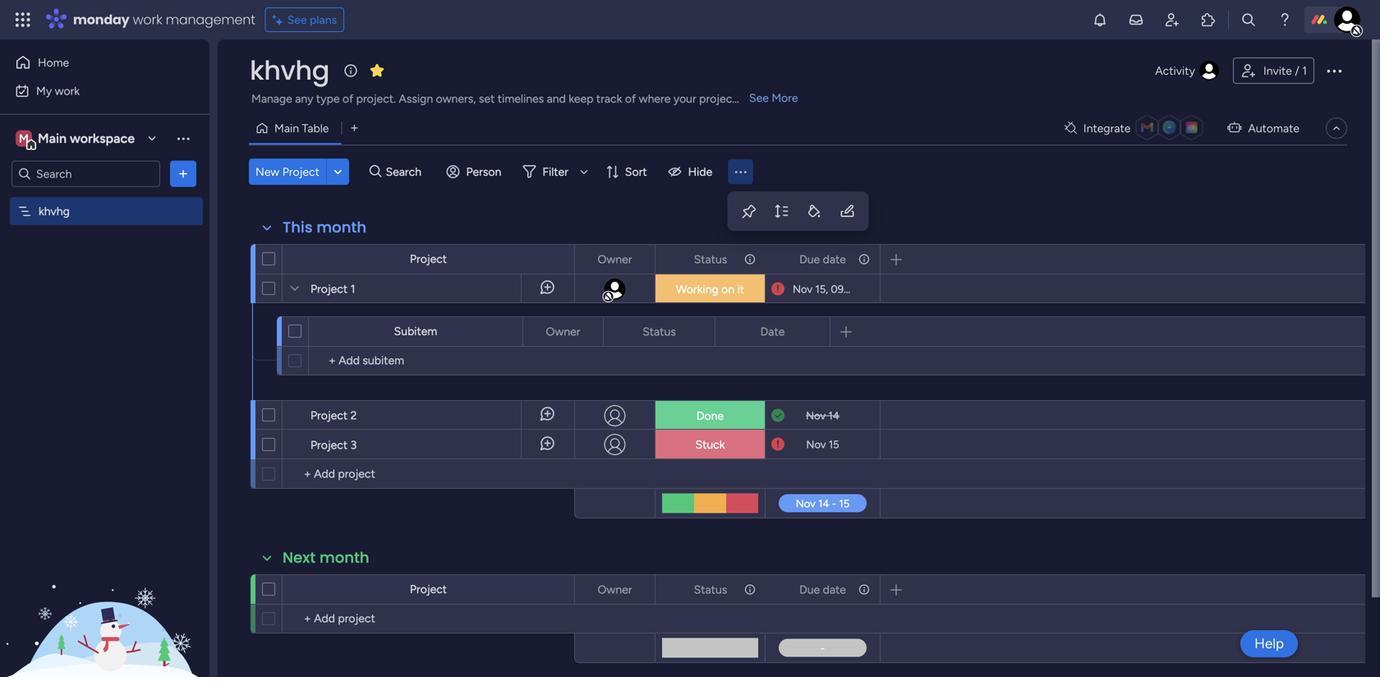 Task type: vqa. For each thing, say whether or not it's contained in the screenshot.
Gary Orlando
no



Task type: locate. For each thing, give the bounding box(es) containing it.
month right this
[[317, 217, 367, 238]]

dapulse integrations image
[[1065, 122, 1077, 134]]

working
[[676, 282, 719, 296]]

2 due from the top
[[800, 583, 820, 597]]

1 vertical spatial status
[[643, 325, 676, 339]]

v2 done deadline image
[[772, 408, 785, 424]]

1 vertical spatial status field
[[639, 323, 680, 341]]

hide
[[688, 165, 713, 179]]

see for see plans
[[287, 13, 307, 27]]

project left 3 at the left of the page
[[311, 438, 348, 452]]

v2 overdue deadline image
[[772, 281, 785, 297], [772, 437, 785, 452]]

1 vertical spatial date
[[823, 583, 846, 597]]

workspace image
[[16, 129, 32, 148]]

owners,
[[436, 92, 476, 106]]

main workspace
[[38, 131, 135, 146]]

status for top "status" field
[[694, 252, 728, 266]]

owner
[[598, 252, 632, 266], [546, 325, 581, 339], [598, 583, 632, 597]]

see inside button
[[287, 13, 307, 27]]

status
[[694, 252, 728, 266], [643, 325, 676, 339], [694, 583, 728, 597]]

date for next month
[[823, 583, 846, 597]]

work
[[133, 10, 162, 29], [55, 84, 80, 98]]

0 vertical spatial 1
[[1303, 64, 1308, 78]]

add view image
[[351, 122, 358, 134]]

main left table
[[275, 121, 299, 135]]

0 vertical spatial status
[[694, 252, 728, 266]]

0 vertical spatial due date
[[800, 252, 846, 266]]

khvhg down search in workspace field
[[39, 204, 70, 218]]

1 vertical spatial due date field
[[796, 581, 851, 599]]

1 vertical spatial owner field
[[542, 323, 585, 341]]

main table button
[[249, 115, 341, 141]]

1 horizontal spatial options image
[[632, 576, 644, 604]]

0 horizontal spatial khvhg
[[39, 204, 70, 218]]

0 horizontal spatial see
[[287, 13, 307, 27]]

khvhg field
[[246, 52, 334, 89]]

status for middle "status" field
[[643, 325, 676, 339]]

nov left 14
[[806, 409, 826, 422]]

invite members image
[[1165, 12, 1181, 28]]

v2 overdue deadline image right 'it'
[[772, 281, 785, 297]]

0 horizontal spatial work
[[55, 84, 80, 98]]

1 horizontal spatial see
[[750, 91, 769, 105]]

this month
[[283, 217, 367, 238]]

stands.
[[740, 92, 776, 106]]

1 horizontal spatial 1
[[1303, 64, 1308, 78]]

2 of from the left
[[625, 92, 636, 106]]

project up + add project text box
[[410, 582, 447, 596]]

0 vertical spatial status field
[[690, 250, 732, 268]]

keep
[[569, 92, 594, 106]]

options image
[[1325, 61, 1345, 81], [175, 166, 191, 182], [632, 245, 644, 273], [743, 245, 754, 273], [857, 245, 869, 273], [857, 576, 869, 604]]

2 vertical spatial nov
[[807, 438, 826, 451]]

show board description image
[[341, 62, 361, 79]]

month inside this month field
[[317, 217, 367, 238]]

new project
[[256, 165, 320, 179]]

lottie animation element
[[0, 511, 210, 677]]

1 due date from the top
[[800, 252, 846, 266]]

next month
[[283, 547, 370, 568]]

09:00
[[831, 283, 861, 296]]

nov left 15
[[807, 438, 826, 451]]

Next month field
[[279, 547, 374, 569]]

work right monday at the top of page
[[133, 10, 162, 29]]

0 vertical spatial nov
[[793, 283, 813, 296]]

0 vertical spatial month
[[317, 217, 367, 238]]

date for this month
[[823, 252, 846, 266]]

done
[[697, 409, 724, 423]]

1 vertical spatial work
[[55, 84, 80, 98]]

1 vertical spatial khvhg
[[39, 204, 70, 218]]

0 vertical spatial due
[[800, 252, 820, 266]]

month
[[317, 217, 367, 238], [320, 547, 370, 568]]

1 horizontal spatial work
[[133, 10, 162, 29]]

plans
[[310, 13, 337, 27]]

where
[[639, 92, 671, 106]]

due date field for next month
[[796, 581, 851, 599]]

nov
[[793, 283, 813, 296], [806, 409, 826, 422], [807, 438, 826, 451]]

main right workspace icon at the top left of the page
[[38, 131, 67, 146]]

sort
[[625, 165, 647, 179]]

0 vertical spatial khvhg
[[250, 52, 329, 89]]

due date
[[800, 252, 846, 266], [800, 583, 846, 597]]

monday work management
[[73, 10, 255, 29]]

option
[[0, 196, 210, 200]]

1 vertical spatial due
[[800, 583, 820, 597]]

Owner field
[[594, 250, 637, 268], [542, 323, 585, 341], [594, 581, 637, 599]]

0 horizontal spatial of
[[343, 92, 354, 106]]

2 date from the top
[[823, 583, 846, 597]]

project up subitem
[[410, 252, 447, 266]]

search everything image
[[1241, 12, 1257, 28]]

1 vertical spatial 1
[[351, 282, 355, 296]]

date
[[823, 252, 846, 266], [823, 583, 846, 597]]

main
[[275, 121, 299, 135], [38, 131, 67, 146]]

nov 15
[[807, 438, 840, 451]]

2 due date from the top
[[800, 583, 846, 597]]

subitem
[[394, 324, 438, 338]]

v2 overdue deadline image for nov 15
[[772, 437, 785, 452]]

column information image for bottommost "status" field
[[744, 583, 757, 596]]

1
[[1303, 64, 1308, 78], [351, 282, 355, 296]]

khvhg
[[250, 52, 329, 89], [39, 204, 70, 218]]

1 v2 overdue deadline image from the top
[[772, 281, 785, 297]]

collapse board header image
[[1331, 122, 1344, 135]]

monday
[[73, 10, 129, 29]]

0 horizontal spatial options image
[[580, 318, 592, 346]]

1 inside button
[[1303, 64, 1308, 78]]

0 vertical spatial v2 overdue deadline image
[[772, 281, 785, 297]]

new project button
[[249, 159, 326, 185]]

due date for this month
[[800, 252, 846, 266]]

khvhg up any on the left
[[250, 52, 329, 89]]

0 horizontal spatial main
[[38, 131, 67, 146]]

am
[[863, 283, 879, 296]]

1 horizontal spatial of
[[625, 92, 636, 106]]

column information image
[[858, 253, 871, 266]]

help
[[1255, 635, 1285, 652]]

assign
[[399, 92, 433, 106]]

Due date field
[[796, 250, 851, 268], [796, 581, 851, 599]]

next
[[283, 547, 316, 568]]

see left plans
[[287, 13, 307, 27]]

work inside button
[[55, 84, 80, 98]]

project 3
[[311, 438, 357, 452]]

options image
[[580, 318, 592, 346], [632, 576, 644, 604], [743, 576, 754, 604]]

nov 15, 09:00 am
[[793, 283, 879, 296]]

0 vertical spatial work
[[133, 10, 162, 29]]

due
[[800, 252, 820, 266], [800, 583, 820, 597]]

of
[[343, 92, 354, 106], [625, 92, 636, 106]]

1 due from the top
[[800, 252, 820, 266]]

see
[[287, 13, 307, 27], [750, 91, 769, 105]]

1 vertical spatial owner
[[546, 325, 581, 339]]

nov 14
[[806, 409, 840, 422]]

2 v2 overdue deadline image from the top
[[772, 437, 785, 452]]

project 1
[[311, 282, 355, 296]]

+ Add subitem text field
[[317, 351, 489, 371]]

main for main table
[[275, 121, 299, 135]]

column information image
[[744, 253, 757, 266], [744, 583, 757, 596], [858, 583, 871, 596]]

type
[[316, 92, 340, 106]]

main table
[[275, 121, 329, 135]]

1 horizontal spatial main
[[275, 121, 299, 135]]

new
[[256, 165, 280, 179]]

column information image for top "status" field
[[744, 253, 757, 266]]

0 horizontal spatial 1
[[351, 282, 355, 296]]

set
[[479, 92, 495, 106]]

project right the new
[[282, 165, 320, 179]]

main inside button
[[275, 121, 299, 135]]

nov for done
[[806, 409, 826, 422]]

options image for middle owner field
[[580, 318, 592, 346]]

1 vertical spatial v2 overdue deadline image
[[772, 437, 785, 452]]

0 vertical spatial owner field
[[594, 250, 637, 268]]

project
[[700, 92, 737, 106]]

any
[[295, 92, 314, 106]]

2 vertical spatial status field
[[690, 581, 732, 599]]

3
[[351, 438, 357, 452]]

main for main workspace
[[38, 131, 67, 146]]

main inside workspace selection element
[[38, 131, 67, 146]]

automate
[[1249, 121, 1300, 135]]

manage
[[251, 92, 292, 106]]

0 vertical spatial date
[[823, 252, 846, 266]]

home
[[38, 55, 69, 69]]

work right my
[[55, 84, 80, 98]]

0 vertical spatial due date field
[[796, 250, 851, 268]]

1 vertical spatial month
[[320, 547, 370, 568]]

lottie animation image
[[0, 511, 210, 677]]

1 due date field from the top
[[796, 250, 851, 268]]

0 vertical spatial see
[[287, 13, 307, 27]]

month inside 'next month' field
[[320, 547, 370, 568]]

1 right /
[[1303, 64, 1308, 78]]

of right type
[[343, 92, 354, 106]]

of right track at the top left of page
[[625, 92, 636, 106]]

v2 overdue deadline image down v2 done deadline image
[[772, 437, 785, 452]]

2 vertical spatial status
[[694, 583, 728, 597]]

project
[[282, 165, 320, 179], [410, 252, 447, 266], [311, 282, 348, 296], [311, 408, 348, 422], [311, 438, 348, 452], [410, 582, 447, 596]]

stuck
[[696, 438, 725, 452]]

1 date from the top
[[823, 252, 846, 266]]

nov left 15,
[[793, 283, 813, 296]]

1 down this month field
[[351, 282, 355, 296]]

/
[[1296, 64, 1300, 78]]

timelines
[[498, 92, 544, 106]]

month right next at the left of page
[[320, 547, 370, 568]]

person
[[466, 165, 502, 179]]

your
[[674, 92, 697, 106]]

Status field
[[690, 250, 732, 268], [639, 323, 680, 341], [690, 581, 732, 599]]

1 vertical spatial nov
[[806, 409, 826, 422]]

hide button
[[662, 159, 723, 185]]

2 due date field from the top
[[796, 581, 851, 599]]

see left more
[[750, 91, 769, 105]]

see for see more
[[750, 91, 769, 105]]

0 vertical spatial owner
[[598, 252, 632, 266]]

due date for next month
[[800, 583, 846, 597]]

1 vertical spatial see
[[750, 91, 769, 105]]

work for my
[[55, 84, 80, 98]]

status for bottommost "status" field
[[694, 583, 728, 597]]

1 vertical spatial due date
[[800, 583, 846, 597]]



Task type: describe. For each thing, give the bounding box(es) containing it.
Search field
[[382, 160, 431, 183]]

see more
[[750, 91, 799, 105]]

sort button
[[599, 159, 657, 185]]

work for monday
[[133, 10, 162, 29]]

filter
[[543, 165, 569, 179]]

1 horizontal spatial khvhg
[[250, 52, 329, 89]]

help image
[[1277, 12, 1294, 28]]

2 horizontal spatial options image
[[743, 576, 754, 604]]

filter button
[[516, 159, 594, 185]]

project left 2
[[311, 408, 348, 422]]

due for this month
[[800, 252, 820, 266]]

see plans button
[[265, 7, 344, 32]]

m
[[19, 132, 29, 145]]

workspace options image
[[175, 130, 191, 147]]

month for this month
[[317, 217, 367, 238]]

+ Add project text field
[[291, 609, 567, 629]]

and
[[547, 92, 566, 106]]

this
[[283, 217, 313, 238]]

1 of from the left
[[343, 92, 354, 106]]

remove from favorites image
[[369, 62, 385, 78]]

working on it
[[676, 282, 745, 296]]

management
[[166, 10, 255, 29]]

apps image
[[1201, 12, 1217, 28]]

due for next month
[[800, 583, 820, 597]]

autopilot image
[[1228, 117, 1242, 138]]

project 2
[[311, 408, 357, 422]]

select product image
[[15, 12, 31, 28]]

person button
[[440, 159, 512, 185]]

14
[[829, 409, 840, 422]]

help button
[[1241, 630, 1299, 658]]

khvhg inside list box
[[39, 204, 70, 218]]

This month field
[[279, 217, 371, 238]]

project down this month field
[[311, 282, 348, 296]]

activity
[[1156, 64, 1196, 78]]

track
[[597, 92, 623, 106]]

2 vertical spatial owner field
[[594, 581, 637, 599]]

invite
[[1264, 64, 1293, 78]]

menu image
[[733, 164, 749, 180]]

khvhg list box
[[0, 194, 210, 447]]

+ Add project text field
[[291, 464, 567, 484]]

15,
[[816, 283, 829, 296]]

v2 overdue deadline image for nov 15, 09:00 am
[[772, 281, 785, 297]]

my work button
[[10, 78, 177, 104]]

options image for the bottom owner field
[[632, 576, 644, 604]]

manage any type of project. assign owners, set timelines and keep track of where your project stands.
[[251, 92, 776, 106]]

arrow down image
[[574, 162, 594, 182]]

see plans
[[287, 13, 337, 27]]

angle down image
[[334, 166, 342, 178]]

month for next month
[[320, 547, 370, 568]]

invite / 1 button
[[1234, 58, 1315, 84]]

my
[[36, 84, 52, 98]]

more
[[772, 91, 799, 105]]

home button
[[10, 49, 177, 76]]

v2 search image
[[370, 163, 382, 181]]

project inside button
[[282, 165, 320, 179]]

workspace selection element
[[16, 129, 137, 150]]

nov for working on it
[[793, 283, 813, 296]]

workspace
[[70, 131, 135, 146]]

it
[[738, 282, 745, 296]]

table
[[302, 121, 329, 135]]

Search in workspace field
[[35, 164, 137, 183]]

2
[[351, 408, 357, 422]]

inbox image
[[1128, 12, 1145, 28]]

activity button
[[1149, 58, 1227, 84]]

see more link
[[748, 90, 800, 106]]

due date field for this month
[[796, 250, 851, 268]]

gary orlando image
[[1335, 7, 1361, 33]]

Date field
[[757, 323, 789, 341]]

15
[[829, 438, 840, 451]]

integrate
[[1084, 121, 1131, 135]]

date
[[761, 325, 785, 339]]

my work
[[36, 84, 80, 98]]

notifications image
[[1092, 12, 1109, 28]]

on
[[722, 282, 735, 296]]

project.
[[356, 92, 396, 106]]

2 vertical spatial owner
[[598, 583, 632, 597]]

invite / 1
[[1264, 64, 1308, 78]]



